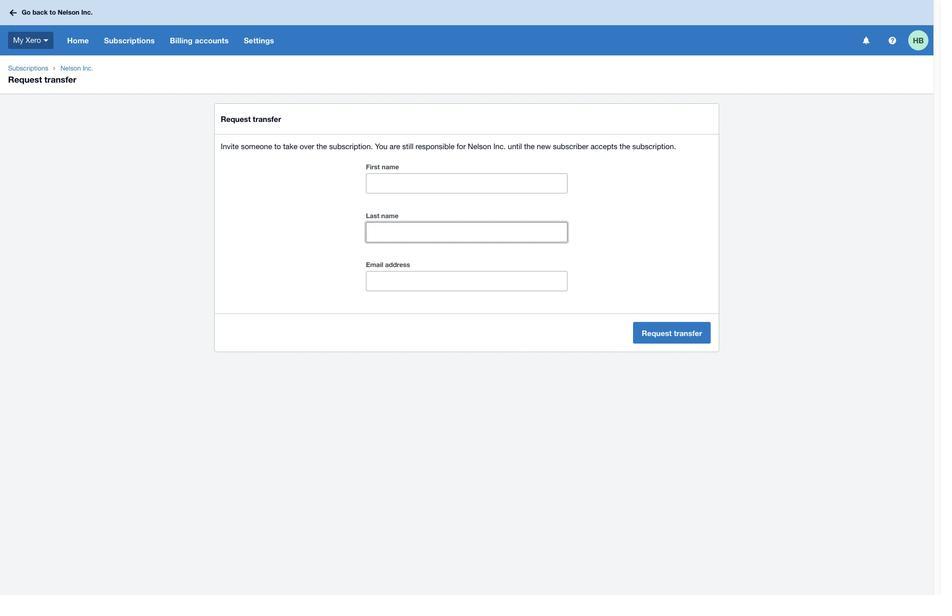Task type: describe. For each thing, give the bounding box(es) containing it.
2 svg image from the left
[[889, 37, 896, 44]]

Email address field
[[367, 272, 567, 291]]

first name
[[366, 163, 399, 171]]

3 the from the left
[[620, 142, 631, 151]]

1 vertical spatial subscriptions link
[[4, 64, 52, 74]]

invite
[[221, 142, 239, 151]]

my
[[13, 36, 23, 44]]

2 the from the left
[[524, 142, 535, 151]]

subscriptions inside banner
[[104, 36, 155, 45]]

nelson inside "link"
[[58, 8, 79, 16]]

svg image inside go back to nelson inc. "link"
[[10, 9, 17, 16]]

subscriber
[[553, 142, 589, 151]]

accepts
[[591, 142, 618, 151]]

invite someone to take over the subscription. you are still responsible for nelson inc. until the new subscriber accepts the subscription.
[[221, 142, 676, 151]]

my xero button
[[0, 25, 60, 55]]

to for back
[[50, 8, 56, 16]]

hb button
[[909, 25, 934, 55]]

address
[[385, 261, 410, 269]]

go back to nelson inc. link
[[6, 4, 99, 22]]

take
[[283, 142, 298, 151]]

First name field
[[367, 174, 567, 193]]

1 vertical spatial request transfer
[[221, 114, 281, 124]]

last
[[366, 212, 380, 220]]

subscriptions link inside banner
[[97, 25, 162, 55]]

request transfer inside request transfer button
[[642, 329, 703, 338]]

1 vertical spatial nelson
[[60, 65, 81, 72]]

go back to nelson inc.
[[22, 8, 93, 16]]

settings button
[[236, 25, 282, 55]]

billing accounts link
[[162, 25, 236, 55]]

billing accounts
[[170, 36, 229, 45]]

back
[[32, 8, 48, 16]]

hb
[[913, 36, 924, 45]]

first
[[366, 163, 380, 171]]

svg image inside my xero popup button
[[44, 39, 49, 42]]

for
[[457, 142, 466, 151]]

nelson inc.
[[60, 65, 93, 72]]

1 svg image from the left
[[863, 37, 870, 44]]

2 subscription. from the left
[[633, 142, 676, 151]]

inc. inside nelson inc. link
[[83, 65, 93, 72]]

request transfer button
[[634, 322, 711, 344]]



Task type: locate. For each thing, give the bounding box(es) containing it.
2 vertical spatial request
[[642, 329, 672, 338]]

name for last name
[[381, 212, 399, 220]]

are
[[390, 142, 400, 151]]

0 vertical spatial to
[[50, 8, 56, 16]]

last name
[[366, 212, 399, 220]]

to for someone
[[274, 142, 281, 151]]

1 vertical spatial to
[[274, 142, 281, 151]]

svg image
[[10, 9, 17, 16], [44, 39, 49, 42]]

navigation containing home
[[60, 25, 856, 55]]

accounts
[[195, 36, 229, 45]]

0 horizontal spatial subscription.
[[329, 142, 373, 151]]

still
[[403, 142, 414, 151]]

2 horizontal spatial the
[[620, 142, 631, 151]]

nelson
[[58, 8, 79, 16], [60, 65, 81, 72], [468, 142, 492, 151]]

request transfer
[[8, 74, 77, 85], [221, 114, 281, 124], [642, 329, 703, 338]]

1 horizontal spatial subscription.
[[633, 142, 676, 151]]

1 vertical spatial request
[[221, 114, 251, 124]]

1 vertical spatial transfer
[[253, 114, 281, 124]]

the right accepts
[[620, 142, 631, 151]]

nelson inc. link
[[56, 64, 97, 74]]

1 vertical spatial subscriptions
[[8, 65, 48, 72]]

responsible
[[416, 142, 455, 151]]

1 vertical spatial svg image
[[44, 39, 49, 42]]

2 horizontal spatial request transfer
[[642, 329, 703, 338]]

subscriptions link
[[97, 25, 162, 55], [4, 64, 52, 74]]

1 subscription. from the left
[[329, 142, 373, 151]]

1 vertical spatial inc.
[[83, 65, 93, 72]]

the
[[317, 142, 327, 151], [524, 142, 535, 151], [620, 142, 631, 151]]

2 vertical spatial transfer
[[674, 329, 703, 338]]

transfer
[[44, 74, 77, 85], [253, 114, 281, 124], [674, 329, 703, 338]]

svg image left go
[[10, 9, 17, 16]]

subscription. up first
[[329, 142, 373, 151]]

name right first
[[382, 163, 399, 171]]

svg image right "xero"
[[44, 39, 49, 42]]

0 vertical spatial transfer
[[44, 74, 77, 85]]

2 horizontal spatial request
[[642, 329, 672, 338]]

someone
[[241, 142, 272, 151]]

home
[[67, 36, 89, 45]]

to right back on the top
[[50, 8, 56, 16]]

1 horizontal spatial transfer
[[253, 114, 281, 124]]

0 horizontal spatial subscriptions link
[[4, 64, 52, 74]]

inc. inside go back to nelson inc. "link"
[[81, 8, 93, 16]]

1 horizontal spatial to
[[274, 142, 281, 151]]

0 vertical spatial nelson
[[58, 8, 79, 16]]

0 horizontal spatial svg image
[[10, 9, 17, 16]]

go
[[22, 8, 31, 16]]

email address
[[366, 261, 410, 269]]

1 horizontal spatial request
[[221, 114, 251, 124]]

the right over
[[317, 142, 327, 151]]

1 horizontal spatial request transfer
[[221, 114, 281, 124]]

banner containing hb
[[0, 0, 934, 55]]

the left new
[[524, 142, 535, 151]]

0 vertical spatial name
[[382, 163, 399, 171]]

to
[[50, 8, 56, 16], [274, 142, 281, 151]]

inc.
[[81, 8, 93, 16], [83, 65, 93, 72], [494, 142, 506, 151]]

1 horizontal spatial the
[[524, 142, 535, 151]]

1 horizontal spatial subscriptions link
[[97, 25, 162, 55]]

Last name field
[[367, 223, 567, 242]]

0 vertical spatial svg image
[[10, 9, 17, 16]]

subscription.
[[329, 142, 373, 151], [633, 142, 676, 151]]

navigation inside banner
[[60, 25, 856, 55]]

nelson right 'for'
[[468, 142, 492, 151]]

2 vertical spatial nelson
[[468, 142, 492, 151]]

name for first name
[[382, 163, 399, 171]]

0 vertical spatial request transfer
[[8, 74, 77, 85]]

navigation
[[60, 25, 856, 55]]

1 horizontal spatial svg image
[[44, 39, 49, 42]]

until
[[508, 142, 522, 151]]

0 vertical spatial request
[[8, 74, 42, 85]]

billing
[[170, 36, 193, 45]]

0 vertical spatial subscriptions link
[[97, 25, 162, 55]]

request
[[8, 74, 42, 85], [221, 114, 251, 124], [642, 329, 672, 338]]

you
[[375, 142, 388, 151]]

0 horizontal spatial transfer
[[44, 74, 77, 85]]

to inside "link"
[[50, 8, 56, 16]]

settings
[[244, 36, 274, 45]]

1 horizontal spatial svg image
[[889, 37, 896, 44]]

0 horizontal spatial subscriptions
[[8, 65, 48, 72]]

1 the from the left
[[317, 142, 327, 151]]

0 horizontal spatial to
[[50, 8, 56, 16]]

nelson down home link
[[60, 65, 81, 72]]

0 horizontal spatial request transfer
[[8, 74, 77, 85]]

xero
[[26, 36, 41, 44]]

2 horizontal spatial transfer
[[674, 329, 703, 338]]

inc. left 'until' on the top right of page
[[494, 142, 506, 151]]

transfer inside button
[[674, 329, 703, 338]]

to left "take" in the top of the page
[[274, 142, 281, 151]]

0 horizontal spatial request
[[8, 74, 42, 85]]

my xero
[[13, 36, 41, 44]]

name
[[382, 163, 399, 171], [381, 212, 399, 220]]

svg image
[[863, 37, 870, 44], [889, 37, 896, 44]]

subscription. right accepts
[[633, 142, 676, 151]]

1 horizontal spatial subscriptions
[[104, 36, 155, 45]]

1 vertical spatial name
[[381, 212, 399, 220]]

banner
[[0, 0, 934, 55]]

2 vertical spatial request transfer
[[642, 329, 703, 338]]

inc. up home
[[81, 8, 93, 16]]

0 horizontal spatial the
[[317, 142, 327, 151]]

2 vertical spatial inc.
[[494, 142, 506, 151]]

name right last
[[381, 212, 399, 220]]

0 vertical spatial subscriptions
[[104, 36, 155, 45]]

0 horizontal spatial svg image
[[863, 37, 870, 44]]

nelson right back on the top
[[58, 8, 79, 16]]

home link
[[60, 25, 97, 55]]

subscriptions
[[104, 36, 155, 45], [8, 65, 48, 72]]

over
[[300, 142, 315, 151]]

email
[[366, 261, 383, 269]]

new
[[537, 142, 551, 151]]

0 vertical spatial inc.
[[81, 8, 93, 16]]

inc. down home
[[83, 65, 93, 72]]

request inside button
[[642, 329, 672, 338]]



Task type: vqa. For each thing, say whether or not it's contained in the screenshot.
Last text box at bottom
no



